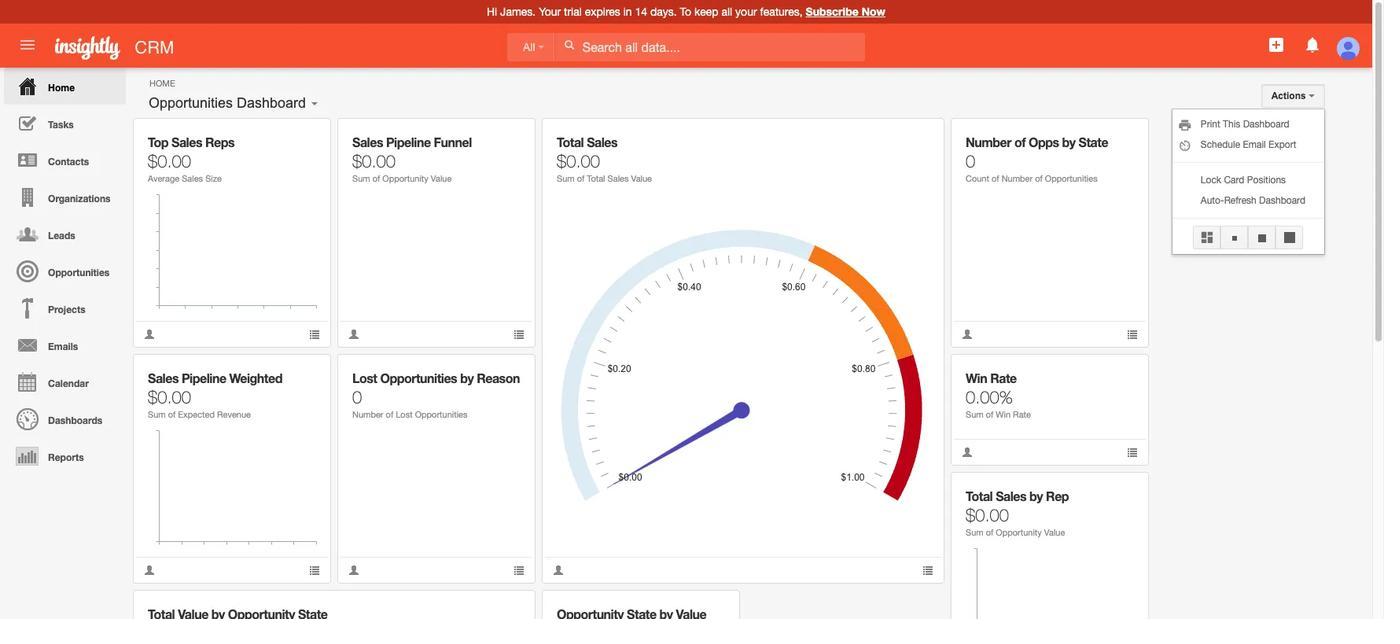Task type: describe. For each thing, give the bounding box(es) containing it.
1 list image from the top
[[514, 329, 525, 340]]

weighted
[[229, 371, 282, 386]]

lost opportunities by reason link
[[352, 371, 520, 386]]

keep
[[695, 6, 719, 18]]

sales inside sales pipeline weighted $0.00 sum of expected revenue
[[148, 371, 179, 386]]

user image for number of opps by state
[[962, 329, 973, 340]]

features,
[[760, 6, 803, 18]]

days.
[[651, 6, 677, 18]]

average
[[148, 174, 179, 183]]

list image for weighted
[[309, 565, 320, 576]]

total sales by rep $0.00 sum of opportunity value
[[966, 489, 1069, 537]]

schedule email export
[[1201, 139, 1297, 150]]

of inside the total sales $0.00 sum of total sales value
[[577, 174, 585, 183]]

of right count
[[992, 174, 1000, 183]]

auto-refresh dashboard
[[1201, 195, 1306, 206]]

of inside lost opportunities by reason 0 number of lost opportunities
[[386, 410, 394, 419]]

opportunities dashboard
[[149, 95, 306, 111]]

notifications image
[[1303, 35, 1322, 54]]

your
[[736, 6, 757, 18]]

pipeline for funnel
[[386, 135, 431, 149]]

james.
[[500, 6, 536, 18]]

sales pipeline weighted $0.00 sum of expected revenue
[[148, 371, 282, 419]]

value inside the total sales by rep $0.00 sum of opportunity value
[[1045, 528, 1066, 537]]

user image for sales pipeline funnel
[[349, 329, 360, 340]]

in
[[624, 6, 632, 18]]

pipeline for weighted
[[182, 371, 226, 386]]

opps
[[1029, 135, 1059, 149]]

print
[[1201, 119, 1221, 130]]

of inside sales pipeline weighted $0.00 sum of expected revenue
[[168, 410, 176, 419]]

user image for top sales reps
[[144, 329, 155, 340]]

of inside the total sales by rep $0.00 sum of opportunity value
[[986, 528, 994, 537]]

2 vertical spatial wrench image
[[707, 602, 718, 613]]

calendar link
[[4, 363, 126, 400]]

revenue
[[217, 410, 251, 419]]

opportunities link
[[4, 253, 126, 290]]

rep
[[1046, 489, 1069, 504]]

now
[[862, 5, 886, 18]]

leads
[[48, 230, 75, 242]]

$0.00 for sales pipeline funnel
[[352, 151, 396, 172]]

top sales reps $0.00 average sales size
[[148, 135, 234, 183]]

$0.00 inside the total sales $0.00 sum of total sales value
[[557, 151, 600, 172]]

organizations link
[[4, 179, 126, 216]]

navigation containing home
[[0, 68, 126, 474]]

list image for $0.00
[[923, 565, 934, 576]]

all
[[523, 41, 535, 53]]

sales inside the total sales by rep $0.00 sum of opportunity value
[[996, 489, 1027, 504]]

all
[[722, 6, 733, 18]]

of down number of opps by state link
[[1036, 174, 1043, 183]]

refresh
[[1225, 195, 1257, 206]]

opportunities dashboard button
[[143, 91, 312, 115]]

contacts link
[[4, 142, 126, 179]]

0 vertical spatial number
[[966, 135, 1012, 149]]

hi james. your trial expires in 14 days. to keep all your features, subscribe now
[[487, 5, 886, 18]]

of left opps
[[1015, 135, 1026, 149]]

to
[[680, 6, 692, 18]]

count
[[966, 174, 990, 183]]

dashboards
[[48, 415, 102, 426]]

total for of
[[557, 135, 584, 149]]

dashboard inside 'button'
[[237, 95, 306, 111]]

subscribe
[[806, 5, 859, 18]]

projects link
[[4, 290, 126, 327]]

sum inside the total sales $0.00 sum of total sales value
[[557, 174, 575, 183]]

number of opps by state 0 count of number of opportunities
[[966, 135, 1109, 183]]

this
[[1223, 119, 1241, 130]]

list image for opps
[[1127, 329, 1138, 340]]

sales inside sales pipeline funnel $0.00 sum of opportunity value
[[352, 135, 383, 149]]

1 horizontal spatial lost
[[396, 410, 413, 419]]

actions button
[[1262, 84, 1326, 108]]

opportunity inside the total sales by rep $0.00 sum of opportunity value
[[996, 528, 1042, 537]]

reports
[[48, 452, 84, 463]]

1 horizontal spatial win
[[996, 410, 1011, 419]]

sales pipeline funnel link
[[352, 135, 472, 149]]

hi
[[487, 6, 497, 18]]

sum inside win rate 0.00% sum of win rate
[[966, 410, 984, 419]]

win rate 0.00% sum of win rate
[[966, 371, 1031, 419]]

0 vertical spatial rate
[[991, 371, 1017, 386]]

state
[[1079, 135, 1109, 149]]

0 vertical spatial lost
[[352, 371, 377, 386]]

Search all data.... text field
[[555, 33, 865, 61]]

total sales link
[[557, 135, 618, 149]]

$0.00 inside the total sales by rep $0.00 sum of opportunity value
[[966, 505, 1009, 526]]

subscribe now link
[[806, 5, 886, 18]]

reason
[[477, 371, 520, 386]]

crm
[[135, 38, 174, 57]]

emails
[[48, 341, 78, 352]]



Task type: locate. For each thing, give the bounding box(es) containing it.
0 vertical spatial win
[[966, 371, 988, 386]]

win
[[966, 371, 988, 386], [996, 410, 1011, 419]]

sum left expected
[[148, 410, 166, 419]]

1 vertical spatial dashboard
[[1244, 119, 1290, 130]]

opportunity inside sales pipeline funnel $0.00 sum of opportunity value
[[383, 174, 429, 183]]

your
[[539, 6, 561, 18]]

emails link
[[4, 327, 126, 363]]

opportunity down total sales by rep link at the right bottom
[[996, 528, 1042, 537]]

top sales reps link
[[148, 135, 234, 149]]

funnel
[[434, 135, 472, 149]]

1 horizontal spatial user image
[[553, 565, 564, 576]]

$0.00 down sales pipeline funnel link in the top of the page
[[352, 151, 396, 172]]

by left state
[[1063, 135, 1076, 149]]

wrench image for $0.00
[[298, 366, 309, 377]]

organizations
[[48, 193, 111, 205]]

wrench image for rep
[[1116, 484, 1127, 495]]

win rate link
[[966, 371, 1017, 386]]

actions
[[1272, 90, 1309, 101]]

0 inside number of opps by state 0 count of number of opportunities
[[966, 151, 976, 172]]

home down 'crm'
[[149, 79, 175, 88]]

1 vertical spatial number
[[1002, 174, 1033, 183]]

$0.00 up average at the left of the page
[[148, 151, 191, 172]]

win up 0.00%
[[966, 371, 988, 386]]

print this dashboard
[[1201, 119, 1290, 130]]

1 horizontal spatial value
[[631, 174, 652, 183]]

$0.00 for top sales reps
[[148, 151, 191, 172]]

list image
[[309, 329, 320, 340], [1127, 329, 1138, 340], [1127, 447, 1138, 458], [309, 565, 320, 576], [923, 565, 934, 576]]

$0.00
[[148, 151, 191, 172], [352, 151, 396, 172], [557, 151, 600, 172], [148, 387, 191, 408], [966, 505, 1009, 526]]

0 horizontal spatial win
[[966, 371, 988, 386]]

1 horizontal spatial wrench image
[[707, 602, 718, 613]]

1 horizontal spatial opportunity
[[996, 528, 1042, 537]]

1 vertical spatial by
[[460, 371, 474, 386]]

pipeline inside sales pipeline weighted $0.00 sum of expected revenue
[[182, 371, 226, 386]]

0 vertical spatial 0
[[966, 151, 976, 172]]

1 vertical spatial opportunity
[[996, 528, 1042, 537]]

value for funnel
[[431, 174, 452, 183]]

number of opps by state link
[[966, 135, 1109, 149]]

number
[[966, 135, 1012, 149], [1002, 174, 1033, 183], [352, 410, 384, 419]]

sum inside the total sales by rep $0.00 sum of opportunity value
[[966, 528, 984, 537]]

reps
[[205, 135, 234, 149]]

0 vertical spatial pipeline
[[386, 135, 431, 149]]

1 vertical spatial pipeline
[[182, 371, 226, 386]]

dashboard inside "link"
[[1244, 119, 1290, 130]]

number up count
[[966, 135, 1012, 149]]

opportunities inside 'button'
[[149, 95, 233, 111]]

2 vertical spatial total
[[966, 489, 993, 504]]

0.00%
[[966, 387, 1013, 408]]

1 horizontal spatial home
[[149, 79, 175, 88]]

dashboard inside button
[[1260, 195, 1306, 206]]

dashboard for print this dashboard
[[1244, 119, 1290, 130]]

user image for sales pipeline weighted
[[144, 565, 155, 576]]

2 vertical spatial by
[[1030, 489, 1043, 504]]

0
[[966, 151, 976, 172], [352, 387, 362, 408]]

all link
[[507, 33, 555, 61]]

0 vertical spatial wrench image
[[298, 366, 309, 377]]

0 vertical spatial list image
[[514, 329, 525, 340]]

win down 0.00%
[[996, 410, 1011, 419]]

expires
[[585, 6, 621, 18]]

by for $0.00
[[1030, 489, 1043, 504]]

0 horizontal spatial home
[[48, 82, 75, 94]]

list image
[[514, 329, 525, 340], [514, 565, 525, 576]]

2 horizontal spatial user image
[[962, 447, 973, 458]]

total for $0.00
[[966, 489, 993, 504]]

1 horizontal spatial total
[[587, 174, 605, 183]]

$0.00 down total sales "link"
[[557, 151, 600, 172]]

of inside sales pipeline funnel $0.00 sum of opportunity value
[[373, 174, 380, 183]]

lost
[[352, 371, 377, 386], [396, 410, 413, 419]]

total sales by rep link
[[966, 489, 1069, 504]]

total sales $0.00 sum of total sales value
[[557, 135, 652, 183]]

export
[[1269, 139, 1297, 150]]

of down total sales "link"
[[577, 174, 585, 183]]

0 vertical spatial by
[[1063, 135, 1076, 149]]

by inside the total sales by rep $0.00 sum of opportunity value
[[1030, 489, 1043, 504]]

auto-refresh dashboard button
[[1173, 190, 1325, 211]]

$0.00 inside sales pipeline weighted $0.00 sum of expected revenue
[[148, 387, 191, 408]]

schedule
[[1201, 139, 1241, 150]]

lock card positions button
[[1173, 170, 1325, 190]]

tasks
[[48, 119, 74, 131]]

1 vertical spatial list image
[[514, 565, 525, 576]]

$0.00 down total sales by rep link at the right bottom
[[966, 505, 1009, 526]]

list image for reps
[[309, 329, 320, 340]]

pipeline
[[386, 135, 431, 149], [182, 371, 226, 386]]

lock
[[1201, 175, 1222, 186]]

sales pipeline weighted link
[[148, 371, 282, 386]]

of inside win rate 0.00% sum of win rate
[[986, 410, 994, 419]]

by left rep
[[1030, 489, 1043, 504]]

1 vertical spatial wrench image
[[1116, 484, 1127, 495]]

2 vertical spatial dashboard
[[1260, 195, 1306, 206]]

of down total sales by rep link at the right bottom
[[986, 528, 994, 537]]

by for 0
[[460, 371, 474, 386]]

0 horizontal spatial total
[[557, 135, 584, 149]]

dashboards link
[[4, 400, 126, 437]]

1 vertical spatial win
[[996, 410, 1011, 419]]

1 horizontal spatial pipeline
[[386, 135, 431, 149]]

rate down win rate link
[[1013, 410, 1031, 419]]

2 vertical spatial number
[[352, 410, 384, 419]]

number right count
[[1002, 174, 1033, 183]]

schedule email export link
[[1173, 135, 1325, 155]]

of left expected
[[168, 410, 176, 419]]

value inside the total sales $0.00 sum of total sales value
[[631, 174, 652, 183]]

opportunities
[[149, 95, 233, 111], [1045, 174, 1098, 183], [48, 267, 110, 279], [380, 371, 457, 386], [415, 410, 468, 419]]

0 vertical spatial opportunity
[[383, 174, 429, 183]]

navigation
[[0, 68, 126, 474]]

wrench image
[[298, 130, 309, 141], [502, 130, 513, 141], [912, 130, 923, 141], [1116, 130, 1127, 141], [502, 366, 513, 377], [1116, 366, 1127, 377], [502, 602, 513, 613]]

1 vertical spatial total
[[587, 174, 605, 183]]

14
[[635, 6, 648, 18]]

expected
[[178, 410, 215, 419]]

sum down total sales by rep link at the right bottom
[[966, 528, 984, 537]]

by inside number of opps by state 0 count of number of opportunities
[[1063, 135, 1076, 149]]

2 horizontal spatial total
[[966, 489, 993, 504]]

1 vertical spatial lost
[[396, 410, 413, 419]]

1 horizontal spatial by
[[1030, 489, 1043, 504]]

of down sales pipeline funnel link in the top of the page
[[373, 174, 380, 183]]

rate up 0.00%
[[991, 371, 1017, 386]]

total inside the total sales by rep $0.00 sum of opportunity value
[[966, 489, 993, 504]]

sum down 0.00%
[[966, 410, 984, 419]]

0 inside lost opportunities by reason 0 number of lost opportunities
[[352, 387, 362, 408]]

$0.00 for sales pipeline weighted
[[148, 387, 191, 408]]

0 horizontal spatial lost
[[352, 371, 377, 386]]

of down 0.00%
[[986, 410, 994, 419]]

user image
[[144, 329, 155, 340], [349, 329, 360, 340], [962, 329, 973, 340], [144, 565, 155, 576]]

dashboard for auto-refresh dashboard
[[1260, 195, 1306, 206]]

sum down sales pipeline funnel link in the top of the page
[[352, 174, 370, 183]]

by left "reason"
[[460, 371, 474, 386]]

0 horizontal spatial user image
[[349, 565, 360, 576]]

lost opportunities by reason 0 number of lost opportunities
[[352, 371, 520, 419]]

1 horizontal spatial 0
[[966, 151, 976, 172]]

sales pipeline funnel $0.00 sum of opportunity value
[[352, 135, 472, 183]]

top
[[148, 135, 168, 149]]

0 horizontal spatial by
[[460, 371, 474, 386]]

total
[[557, 135, 584, 149], [587, 174, 605, 183], [966, 489, 993, 504]]

pipeline up expected
[[182, 371, 226, 386]]

pipeline inside sales pipeline funnel $0.00 sum of opportunity value
[[386, 135, 431, 149]]

by
[[1063, 135, 1076, 149], [460, 371, 474, 386], [1030, 489, 1043, 504]]

0 horizontal spatial pipeline
[[182, 371, 226, 386]]

2 horizontal spatial by
[[1063, 135, 1076, 149]]

sales
[[172, 135, 202, 149], [352, 135, 383, 149], [587, 135, 618, 149], [182, 174, 203, 183], [608, 174, 629, 183], [148, 371, 179, 386], [996, 489, 1027, 504]]

home link
[[4, 68, 126, 105]]

wrench image
[[298, 366, 309, 377], [1116, 484, 1127, 495], [707, 602, 718, 613]]

card
[[1225, 175, 1245, 186]]

of
[[1015, 135, 1026, 149], [373, 174, 380, 183], [577, 174, 585, 183], [992, 174, 1000, 183], [1036, 174, 1043, 183], [168, 410, 176, 419], [386, 410, 394, 419], [986, 410, 994, 419], [986, 528, 994, 537]]

sum inside sales pipeline weighted $0.00 sum of expected revenue
[[148, 410, 166, 419]]

opportunities inside number of opps by state 0 count of number of opportunities
[[1045, 174, 1098, 183]]

sum down total sales "link"
[[557, 174, 575, 183]]

2 horizontal spatial wrench image
[[1116, 484, 1127, 495]]

white image
[[564, 39, 575, 50]]

home
[[149, 79, 175, 88], [48, 82, 75, 94]]

calendar
[[48, 378, 89, 389]]

dashboard
[[237, 95, 306, 111], [1244, 119, 1290, 130], [1260, 195, 1306, 206]]

positions
[[1248, 175, 1286, 186]]

2 horizontal spatial value
[[1045, 528, 1066, 537]]

lock card positions
[[1201, 175, 1286, 186]]

projects
[[48, 304, 85, 315]]

value inside sales pipeline funnel $0.00 sum of opportunity value
[[431, 174, 452, 183]]

user image
[[962, 447, 973, 458], [349, 565, 360, 576], [553, 565, 564, 576]]

0 horizontal spatial 0
[[352, 387, 362, 408]]

reports link
[[4, 437, 126, 474]]

user image for 0
[[349, 565, 360, 576]]

home up the tasks link
[[48, 82, 75, 94]]

$0.00 inside top sales reps $0.00 average sales size
[[148, 151, 191, 172]]

value for $0.00
[[631, 174, 652, 183]]

1 vertical spatial rate
[[1013, 410, 1031, 419]]

1 vertical spatial 0
[[352, 387, 362, 408]]

0 vertical spatial dashboard
[[237, 95, 306, 111]]

pipeline left funnel
[[386, 135, 431, 149]]

email
[[1243, 139, 1267, 150]]

sum inside sales pipeline funnel $0.00 sum of opportunity value
[[352, 174, 370, 183]]

opportunity down sales pipeline funnel link in the top of the page
[[383, 174, 429, 183]]

0 horizontal spatial wrench image
[[298, 366, 309, 377]]

tasks link
[[4, 105, 126, 142]]

$0.00 inside sales pipeline funnel $0.00 sum of opportunity value
[[352, 151, 396, 172]]

0 horizontal spatial value
[[431, 174, 452, 183]]

number inside lost opportunities by reason 0 number of lost opportunities
[[352, 410, 384, 419]]

2 list image from the top
[[514, 565, 525, 576]]

size
[[205, 174, 222, 183]]

value
[[431, 174, 452, 183], [631, 174, 652, 183], [1045, 528, 1066, 537]]

number down lost opportunities by reason link
[[352, 410, 384, 419]]

opportunity
[[383, 174, 429, 183], [996, 528, 1042, 537]]

0 horizontal spatial opportunity
[[383, 174, 429, 183]]

$0.00 up expected
[[148, 387, 191, 408]]

trial
[[564, 6, 582, 18]]

print this dashboard link
[[1173, 114, 1325, 135]]

by inside lost opportunities by reason 0 number of lost opportunities
[[460, 371, 474, 386]]

auto-
[[1201, 195, 1225, 206]]

user image for of
[[962, 447, 973, 458]]

0 vertical spatial total
[[557, 135, 584, 149]]

leads link
[[4, 216, 126, 253]]

contacts
[[48, 156, 89, 168]]

of down lost opportunities by reason link
[[386, 410, 394, 419]]



Task type: vqa. For each thing, say whether or not it's contained in the screenshot.
Nov-
no



